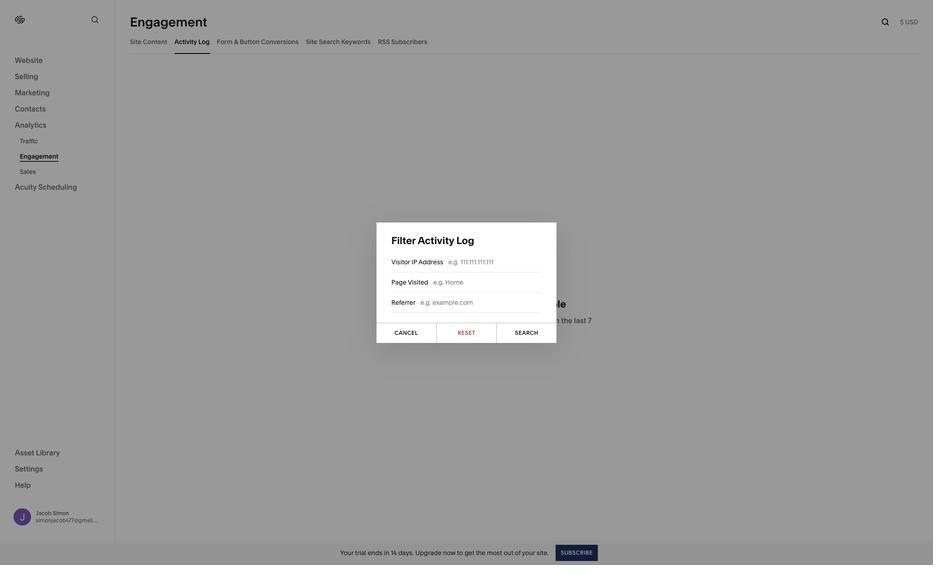 Task type: vqa. For each thing, say whether or not it's contained in the screenshot.
Visibility
no



Task type: locate. For each thing, give the bounding box(es) containing it.
keywords
[[341, 38, 371, 46]]

reset button
[[437, 323, 497, 343]]

sales
[[20, 168, 36, 176]]

log left form
[[198, 38, 210, 46]]

ends
[[368, 549, 383, 557]]

0 horizontal spatial site
[[130, 38, 142, 46]]

website
[[15, 56, 43, 65]]

0 horizontal spatial log
[[198, 38, 210, 46]]

engagement
[[130, 14, 207, 30], [20, 153, 58, 161]]

1 horizontal spatial search
[[515, 330, 539, 336]]

settings
[[15, 465, 43, 474]]

form
[[217, 38, 233, 46]]

asset
[[15, 449, 34, 458]]

in
[[554, 316, 560, 325], [384, 549, 389, 557]]

1 vertical spatial log
[[457, 235, 475, 247]]

1 horizontal spatial site
[[306, 38, 318, 46]]

0 vertical spatial activity
[[174, 38, 197, 46]]

1 vertical spatial activity
[[418, 235, 454, 247]]

site left content
[[130, 38, 142, 46]]

activity log
[[174, 38, 210, 46]]

e.g. Home field
[[434, 278, 542, 287]]

engagement inside "link"
[[20, 153, 58, 161]]

0 horizontal spatial engagement
[[20, 153, 58, 161]]

site search keywords
[[306, 38, 371, 46]]

search inside button
[[319, 38, 340, 46]]

in right data
[[554, 316, 560, 325]]

site inside 'site search keywords' button
[[306, 38, 318, 46]]

cancel
[[395, 330, 418, 336]]

activity
[[174, 38, 197, 46], [418, 235, 454, 247]]

site.
[[537, 549, 549, 557]]

conversions
[[261, 38, 299, 46]]

sales link
[[20, 164, 105, 180]]

2 site from the left
[[306, 38, 318, 46]]

1 horizontal spatial log
[[457, 235, 475, 247]]

last
[[574, 316, 587, 325]]

7
[[588, 316, 592, 325]]

site inside site content button
[[130, 38, 142, 46]]

1 horizontal spatial in
[[554, 316, 560, 325]]

1 vertical spatial search
[[515, 330, 539, 336]]

data
[[498, 298, 520, 310]]

days.
[[515, 326, 533, 335], [399, 549, 414, 557]]

0 vertical spatial search
[[319, 38, 340, 46]]

0 horizontal spatial activity
[[174, 38, 197, 46]]

subscribers
[[392, 38, 428, 46]]

visitor
[[392, 258, 410, 266]]

tab list
[[130, 29, 919, 54]]

library
[[36, 449, 60, 458]]

get
[[465, 549, 475, 557]]

search down enough
[[515, 330, 539, 336]]

contacts
[[15, 104, 46, 113]]

engagement link
[[20, 149, 105, 164]]

1 site from the left
[[130, 38, 142, 46]]

no data available
[[482, 298, 566, 310]]

1 vertical spatial days.
[[399, 549, 414, 557]]

1 horizontal spatial days.
[[515, 326, 533, 335]]

selling link
[[15, 72, 100, 82]]

page visited
[[392, 278, 429, 287]]

1 horizontal spatial activity
[[418, 235, 454, 247]]

form & button conversions button
[[217, 29, 299, 54]]

simon
[[53, 510, 69, 517]]

settings link
[[15, 464, 100, 475]]

available
[[522, 298, 566, 310]]

the left last
[[562, 316, 573, 325]]

to
[[457, 549, 463, 557]]

reset
[[458, 330, 476, 336]]

site
[[130, 38, 142, 46], [306, 38, 318, 46]]

log
[[198, 38, 210, 46], [457, 235, 475, 247]]

marketing
[[15, 88, 50, 97]]

address
[[419, 258, 444, 266]]

site for site search keywords
[[306, 38, 318, 46]]

your
[[340, 549, 354, 557]]

search left keywords
[[319, 38, 340, 46]]

0 vertical spatial engagement
[[130, 14, 207, 30]]

days. right '14'
[[399, 549, 414, 557]]

don't
[[471, 316, 489, 325]]

the right get
[[476, 549, 486, 557]]

0 vertical spatial the
[[562, 316, 573, 325]]

traffic
[[20, 137, 38, 145]]

e.g. example.com field
[[421, 298, 542, 308]]

days. down enough
[[515, 326, 533, 335]]

data
[[537, 316, 552, 325]]

0 horizontal spatial search
[[319, 38, 340, 46]]

log inside button
[[198, 38, 210, 46]]

activity log button
[[174, 29, 210, 54]]

activity right content
[[174, 38, 197, 46]]

engagement up content
[[130, 14, 207, 30]]

help link
[[15, 481, 31, 490]]

0 vertical spatial days.
[[515, 326, 533, 335]]

you
[[457, 316, 470, 325]]

log up "e.g. 111.111.111.111" field
[[457, 235, 475, 247]]

visited
[[408, 278, 429, 287]]

14
[[391, 549, 397, 557]]

site for site content
[[130, 38, 142, 46]]

0 vertical spatial log
[[198, 38, 210, 46]]

engagement down traffic
[[20, 153, 58, 161]]

0 horizontal spatial in
[[384, 549, 389, 557]]

activity up 'address'
[[418, 235, 454, 247]]

1 vertical spatial engagement
[[20, 153, 58, 161]]

referrer
[[392, 299, 416, 307]]

1 vertical spatial the
[[476, 549, 486, 557]]

in left '14'
[[384, 549, 389, 557]]

site right conversions
[[306, 38, 318, 46]]

have
[[490, 316, 507, 325]]

0 vertical spatial in
[[554, 316, 560, 325]]

the
[[562, 316, 573, 325], [476, 549, 486, 557]]

1 horizontal spatial the
[[562, 316, 573, 325]]

search
[[319, 38, 340, 46], [515, 330, 539, 336]]

your trial ends in 14 days. upgrade now to get the most out of your site.
[[340, 549, 549, 557]]

visitor ip address
[[392, 258, 444, 266]]

site content
[[130, 38, 167, 46]]

0 horizontal spatial days.
[[399, 549, 414, 557]]

content
[[143, 38, 167, 46]]



Task type: describe. For each thing, give the bounding box(es) containing it.
out
[[504, 549, 514, 557]]

1 horizontal spatial engagement
[[130, 14, 207, 30]]

no
[[482, 298, 496, 310]]

rss subscribers
[[378, 38, 428, 46]]

filter
[[392, 235, 416, 247]]

cancel button
[[377, 323, 436, 343]]

trial
[[355, 549, 366, 557]]

days. inside you don't have enough data in the last 7 days.
[[515, 326, 533, 335]]

activity inside activity log button
[[174, 38, 197, 46]]

enough
[[509, 316, 535, 325]]

help
[[15, 481, 31, 490]]

jacob simon simonjacob477@gmail.com
[[36, 510, 105, 524]]

your
[[522, 549, 535, 557]]

acuity scheduling
[[15, 183, 77, 192]]

acuity
[[15, 183, 37, 192]]

website link
[[15, 55, 100, 66]]

form & button conversions
[[217, 38, 299, 46]]

e.g. 111.111.111.111 field
[[449, 257, 542, 267]]

most
[[487, 549, 502, 557]]

analytics link
[[15, 120, 100, 131]]

usd
[[906, 18, 919, 26]]

in inside you don't have enough data in the last 7 days.
[[554, 316, 560, 325]]

search inside button
[[515, 330, 539, 336]]

button
[[240, 38, 260, 46]]

$ usd
[[901, 18, 919, 26]]

1 vertical spatial in
[[384, 549, 389, 557]]

asset library link
[[15, 448, 100, 459]]

&
[[234, 38, 238, 46]]

contacts link
[[15, 104, 100, 115]]

jacob
[[36, 510, 52, 517]]

$
[[901, 18, 904, 26]]

acuity scheduling link
[[15, 182, 100, 193]]

traffic link
[[20, 134, 105, 149]]

upgrade
[[416, 549, 442, 557]]

tab list containing site content
[[130, 29, 919, 54]]

ip
[[412, 258, 417, 266]]

rss
[[378, 38, 390, 46]]

search button
[[497, 323, 557, 343]]

analytics
[[15, 121, 46, 130]]

scheduling
[[38, 183, 77, 192]]

of
[[515, 549, 521, 557]]

rss subscribers button
[[378, 29, 428, 54]]

selling
[[15, 72, 38, 81]]

page
[[392, 278, 407, 287]]

filter activity log
[[392, 235, 475, 247]]

site search keywords button
[[306, 29, 371, 54]]

simonjacob477@gmail.com
[[36, 518, 105, 524]]

the inside you don't have enough data in the last 7 days.
[[562, 316, 573, 325]]

asset library
[[15, 449, 60, 458]]

site content button
[[130, 29, 167, 54]]

marketing link
[[15, 88, 100, 99]]

0 horizontal spatial the
[[476, 549, 486, 557]]

you don't have enough data in the last 7 days.
[[457, 316, 592, 335]]

now
[[443, 549, 456, 557]]



